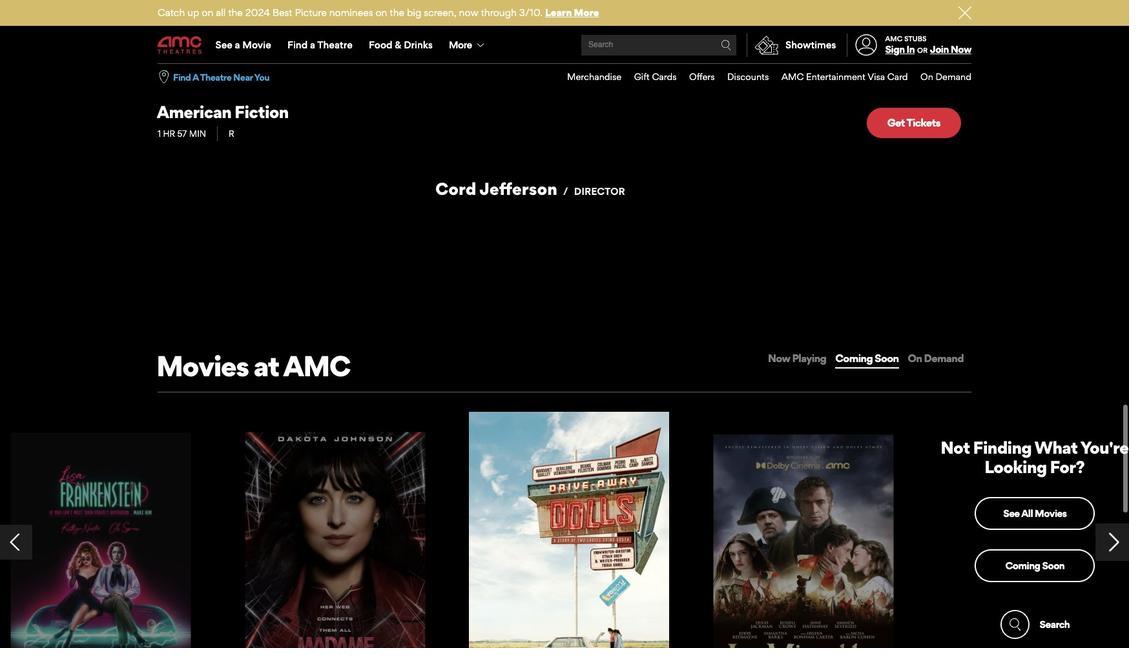 Task type: describe. For each thing, give the bounding box(es) containing it.
coming soon button
[[835, 351, 901, 368]]

see a movie link
[[207, 27, 279, 63]]

jefferson
[[480, 179, 558, 199]]

coming soon for coming soon link
[[1006, 561, 1065, 573]]

a for theatre
[[310, 39, 315, 51]]

1 the from the left
[[228, 6, 243, 19]]

looking
[[985, 457, 1047, 478]]

offers link
[[677, 64, 715, 90]]

food
[[369, 39, 393, 51]]

movie
[[243, 39, 271, 51]]

theatre for a
[[200, 72, 232, 82]]

0 horizontal spatial amc
[[283, 349, 350, 384]]

all
[[216, 6, 226, 19]]

offers
[[690, 71, 715, 82]]

you
[[254, 72, 270, 82]]

soon for coming soon link
[[1043, 561, 1065, 573]]

coming soon link
[[976, 550, 1096, 583]]

get tickets
[[888, 116, 941, 129]]

discounts
[[728, 71, 769, 82]]

near
[[233, 72, 253, 82]]

soon for the coming soon button
[[875, 352, 899, 365]]

all
[[1022, 508, 1033, 520]]

57
[[177, 129, 187, 139]]

movie poster for lisa frankenstein image
[[11, 433, 191, 649]]

now inside button
[[768, 352, 791, 365]]

join
[[931, 43, 949, 56]]

stubs
[[905, 34, 927, 43]]

search
[[1040, 619, 1070, 632]]

get tickets link
[[867, 108, 962, 138]]

user profile image
[[849, 35, 885, 56]]

search image
[[1001, 611, 1030, 640]]

on demand button
[[907, 351, 966, 368]]

sign in or join amc stubs element
[[847, 27, 972, 63]]

screen,
[[424, 6, 457, 19]]

movie poster for madame web image
[[245, 433, 425, 649]]

more button
[[441, 27, 495, 63]]

picture
[[295, 6, 327, 19]]

playing
[[793, 352, 827, 365]]

drinks
[[404, 39, 433, 51]]

for?
[[1051, 457, 1085, 478]]

movies at amc
[[156, 349, 350, 384]]

find a theatre link
[[279, 27, 361, 63]]

see all movies
[[1004, 508, 1067, 520]]

catch up on all the 2024 best picture nominees on the big screen, now through 3/10. learn more
[[158, 6, 599, 19]]

at
[[254, 349, 279, 384]]

visa
[[868, 71, 886, 82]]

find a theatre near you
[[173, 72, 270, 82]]

2 on from the left
[[376, 6, 387, 19]]

learn
[[545, 6, 572, 19]]

k.
[[504, 43, 521, 64]]

1 hr 57 min
[[158, 129, 206, 139]]

sign in button
[[886, 43, 915, 56]]

1 horizontal spatial more
[[574, 6, 599, 19]]

showtimes image
[[748, 34, 786, 57]]

3/10.
[[520, 6, 543, 19]]

tickets
[[907, 116, 941, 129]]

not finding what you're looking for?
[[941, 438, 1129, 478]]

1 on from the left
[[202, 6, 213, 19]]

brown
[[525, 43, 578, 64]]

on demand link
[[908, 64, 972, 90]]

&
[[395, 39, 402, 51]]

find for find a theatre
[[288, 39, 308, 51]]

fiction
[[235, 101, 289, 122]]

a
[[193, 72, 199, 82]]

food & drinks link
[[361, 27, 441, 63]]

demand for on demand button
[[925, 352, 964, 365]]

or
[[918, 46, 928, 55]]

discounts link
[[715, 64, 769, 90]]

showtimes link
[[747, 34, 837, 57]]

cord jefferson
[[436, 179, 558, 199]]

0 horizontal spatial movies
[[156, 349, 249, 384]]

sterling
[[436, 43, 501, 64]]

demand for on demand link
[[936, 71, 972, 82]]



Task type: vqa. For each thing, say whether or not it's contained in the screenshot.
Film in AMC Stubs AMC Visa Card Offers & Promotions Gift Cards Movie Merchandise AMC Merchandise NFTs from AMC Mobile App AMC Scene American Film Institute Assistive Moviegoing Photosensitivity Notice Request Refund Business Clients
no



Task type: locate. For each thing, give the bounding box(es) containing it.
now playing button
[[767, 351, 828, 368]]

sign
[[886, 43, 905, 56]]

see up find a theatre near you on the top
[[216, 39, 233, 51]]

amc stubs sign in or join now
[[886, 34, 972, 56]]

menu containing merchandise
[[555, 64, 972, 90]]

menu down the showtimes image
[[555, 64, 972, 90]]

finding
[[974, 438, 1032, 458]]

0 vertical spatial demand
[[936, 71, 972, 82]]

director
[[574, 186, 626, 198]]

on left all
[[202, 6, 213, 19]]

0 vertical spatial theatre
[[317, 39, 353, 51]]

find for find a theatre near you
[[173, 72, 191, 82]]

now playing
[[768, 352, 827, 365]]

coming soon inside button
[[836, 352, 899, 365]]

0 vertical spatial now
[[951, 43, 972, 56]]

now
[[459, 6, 479, 19]]

coming down all
[[1006, 561, 1041, 573]]

find inside button
[[173, 72, 191, 82]]

1 horizontal spatial a
[[310, 39, 315, 51]]

1 vertical spatial amc
[[782, 71, 804, 82]]

hr
[[163, 129, 175, 139]]

0 vertical spatial find
[[288, 39, 308, 51]]

card
[[888, 71, 908, 82]]

r
[[229, 129, 234, 139]]

1 vertical spatial more
[[449, 39, 472, 51]]

gift
[[634, 71, 650, 82]]

cards
[[652, 71, 677, 82]]

on
[[921, 71, 934, 82], [908, 352, 923, 365]]

coming soon down see all movies
[[1006, 561, 1065, 573]]

on demand
[[921, 71, 972, 82], [908, 352, 964, 365]]

see for see all movies
[[1004, 508, 1020, 520]]

demand
[[936, 71, 972, 82], [925, 352, 964, 365]]

1 vertical spatial now
[[768, 352, 791, 365]]

theatre right a
[[200, 72, 232, 82]]

on inside on demand button
[[908, 352, 923, 365]]

1 vertical spatial menu
[[555, 64, 972, 90]]

0 horizontal spatial soon
[[875, 352, 899, 365]]

0 vertical spatial on
[[921, 71, 934, 82]]

1 horizontal spatial see
[[1004, 508, 1020, 520]]

coming inside button
[[836, 352, 873, 365]]

0 horizontal spatial a
[[235, 39, 240, 51]]

1 horizontal spatial now
[[951, 43, 972, 56]]

0 vertical spatial menu
[[158, 27, 972, 63]]

you're
[[1081, 438, 1129, 458]]

movies right all
[[1035, 508, 1067, 520]]

movie poster for les misérables - dolby cinema exclusive image
[[714, 435, 894, 649]]

1 vertical spatial see
[[1004, 508, 1020, 520]]

soon
[[875, 352, 899, 365], [1043, 561, 1065, 573]]

on for on demand button
[[908, 352, 923, 365]]

0 horizontal spatial coming
[[836, 352, 873, 365]]

a left "movie"
[[235, 39, 240, 51]]

the
[[228, 6, 243, 19], [390, 6, 405, 19]]

now inside amc stubs sign in or join now
[[951, 43, 972, 56]]

food & drinks
[[369, 39, 433, 51]]

1 vertical spatial coming
[[1006, 561, 1041, 573]]

see
[[216, 39, 233, 51], [1004, 508, 1020, 520]]

2 vertical spatial amc
[[283, 349, 350, 384]]

american
[[157, 101, 232, 122]]

amc for visa
[[782, 71, 804, 82]]

find
[[288, 39, 308, 51], [173, 72, 191, 82]]

gift cards link
[[622, 64, 677, 90]]

0 vertical spatial soon
[[875, 352, 899, 365]]

theatre inside find a theatre link
[[317, 39, 353, 51]]

find left a
[[173, 72, 191, 82]]

coming right playing
[[836, 352, 873, 365]]

1 horizontal spatial coming
[[1006, 561, 1041, 573]]

up
[[188, 6, 199, 19]]

find a theatre near you button
[[173, 71, 270, 83]]

1 vertical spatial soon
[[1043, 561, 1065, 573]]

0 horizontal spatial theatre
[[200, 72, 232, 82]]

coming soon for the coming soon button
[[836, 352, 899, 365]]

1 vertical spatial theatre
[[200, 72, 232, 82]]

1 vertical spatial find
[[173, 72, 191, 82]]

1
[[158, 129, 161, 139]]

soon left on demand button
[[875, 352, 899, 365]]

on demand inside button
[[908, 352, 964, 365]]

now
[[951, 43, 972, 56], [768, 352, 791, 365]]

0 vertical spatial coming soon
[[836, 352, 899, 365]]

1 horizontal spatial movies
[[1035, 508, 1067, 520]]

soon down see all movies
[[1043, 561, 1065, 573]]

on inside on demand link
[[921, 71, 934, 82]]

0 horizontal spatial on
[[202, 6, 213, 19]]

learn more link
[[545, 6, 599, 19]]

more
[[574, 6, 599, 19], [449, 39, 472, 51]]

1 vertical spatial coming soon
[[1006, 561, 1065, 573]]

now left playing
[[768, 352, 791, 365]]

the right all
[[228, 6, 243, 19]]

on down or
[[921, 71, 934, 82]]

entertainment
[[807, 71, 866, 82]]

now right join
[[951, 43, 972, 56]]

a down picture
[[310, 39, 315, 51]]

menu containing more
[[158, 27, 972, 63]]

movies left at
[[156, 349, 249, 384]]

a
[[235, 39, 240, 51], [310, 39, 315, 51]]

1 horizontal spatial soon
[[1043, 561, 1065, 573]]

cord
[[436, 179, 477, 199]]

amc down showtimes link
[[782, 71, 804, 82]]

2 the from the left
[[390, 6, 405, 19]]

find down picture
[[288, 39, 308, 51]]

amc right at
[[283, 349, 350, 384]]

catch
[[158, 6, 185, 19]]

nominees
[[329, 6, 373, 19]]

showtimes
[[786, 39, 837, 51]]

1 horizontal spatial amc
[[782, 71, 804, 82]]

amc for sign
[[886, 34, 903, 43]]

1 vertical spatial on
[[908, 352, 923, 365]]

demand inside on demand link
[[936, 71, 972, 82]]

on demand for on demand button
[[908, 352, 964, 365]]

amc
[[886, 34, 903, 43], [782, 71, 804, 82], [283, 349, 350, 384]]

not
[[941, 438, 971, 458]]

1 horizontal spatial on
[[376, 6, 387, 19]]

theatre down nominees
[[317, 39, 353, 51]]

0 vertical spatial see
[[216, 39, 233, 51]]

0 horizontal spatial more
[[449, 39, 472, 51]]

cookie consent banner dialog
[[0, 614, 1130, 649]]

demand inside on demand button
[[925, 352, 964, 365]]

amc logo image
[[158, 36, 203, 54], [158, 36, 203, 54]]

submit search icon image
[[721, 40, 732, 50]]

0 vertical spatial on demand
[[921, 71, 972, 82]]

gift cards
[[634, 71, 677, 82]]

0 horizontal spatial now
[[768, 352, 791, 365]]

1 vertical spatial on demand
[[908, 352, 964, 365]]

menu
[[158, 27, 972, 63], [555, 64, 972, 90]]

see all movies link
[[976, 498, 1096, 531]]

join now button
[[931, 43, 972, 56]]

the left big
[[390, 6, 405, 19]]

0 horizontal spatial find
[[173, 72, 191, 82]]

best
[[273, 6, 293, 19]]

movies inside see all movies link
[[1035, 508, 1067, 520]]

soon inside coming soon link
[[1043, 561, 1065, 573]]

2024
[[245, 6, 270, 19]]

1 horizontal spatial find
[[288, 39, 308, 51]]

coming soon
[[836, 352, 899, 365], [1006, 561, 1065, 573]]

american fiction
[[157, 101, 289, 122]]

2 horizontal spatial amc
[[886, 34, 903, 43]]

0 vertical spatial amc
[[886, 34, 903, 43]]

on right nominees
[[376, 6, 387, 19]]

merchandise link
[[555, 64, 622, 90]]

0 vertical spatial movies
[[156, 349, 249, 384]]

2 a from the left
[[310, 39, 315, 51]]

see for see a movie
[[216, 39, 233, 51]]

min
[[189, 129, 206, 139]]

see a movie
[[216, 39, 271, 51]]

theatre inside find a theatre near you button
[[200, 72, 232, 82]]

1 horizontal spatial the
[[390, 6, 405, 19]]

1 a from the left
[[235, 39, 240, 51]]

coming soon right playing
[[836, 352, 899, 365]]

0 horizontal spatial the
[[228, 6, 243, 19]]

big
[[407, 6, 422, 19]]

amc entertainment visa card link
[[769, 64, 908, 90]]

see left all
[[1004, 508, 1020, 520]]

amc inside amc stubs sign in or join now
[[886, 34, 903, 43]]

more down the now
[[449, 39, 472, 51]]

through
[[481, 6, 517, 19]]

soon inside the coming soon button
[[875, 352, 899, 365]]

coming
[[836, 352, 873, 365], [1006, 561, 1041, 573]]

amc entertainment visa card
[[782, 71, 908, 82]]

0 horizontal spatial coming soon
[[836, 352, 899, 365]]

1 horizontal spatial theatre
[[317, 39, 353, 51]]

0 vertical spatial more
[[574, 6, 599, 19]]

merchandise
[[567, 71, 622, 82]]

on demand for on demand link
[[921, 71, 972, 82]]

1 vertical spatial demand
[[925, 352, 964, 365]]

in
[[907, 43, 915, 56]]

menu down 'learn'
[[158, 27, 972, 63]]

get
[[888, 116, 905, 129]]

search link
[[976, 603, 1096, 648]]

theatre
[[317, 39, 353, 51], [200, 72, 232, 82]]

on right the coming soon button
[[908, 352, 923, 365]]

more inside button
[[449, 39, 472, 51]]

a for movie
[[235, 39, 240, 51]]

1 vertical spatial movies
[[1035, 508, 1067, 520]]

amc up the sign
[[886, 34, 903, 43]]

find a theatre
[[288, 39, 353, 51]]

theatre for a
[[317, 39, 353, 51]]

more right 'learn'
[[574, 6, 599, 19]]

what
[[1035, 438, 1078, 458]]

coming for the coming soon button
[[836, 352, 873, 365]]

coming for coming soon link
[[1006, 561, 1041, 573]]

0 vertical spatial coming
[[836, 352, 873, 365]]

actor
[[594, 50, 630, 62]]

sterling k. brown
[[436, 43, 578, 64]]

movie poster for drive-away dolls image
[[469, 413, 670, 649]]

0 horizontal spatial see
[[216, 39, 233, 51]]

search the AMC website text field
[[587, 40, 721, 50]]

on for on demand link
[[921, 71, 934, 82]]

1 horizontal spatial coming soon
[[1006, 561, 1065, 573]]



